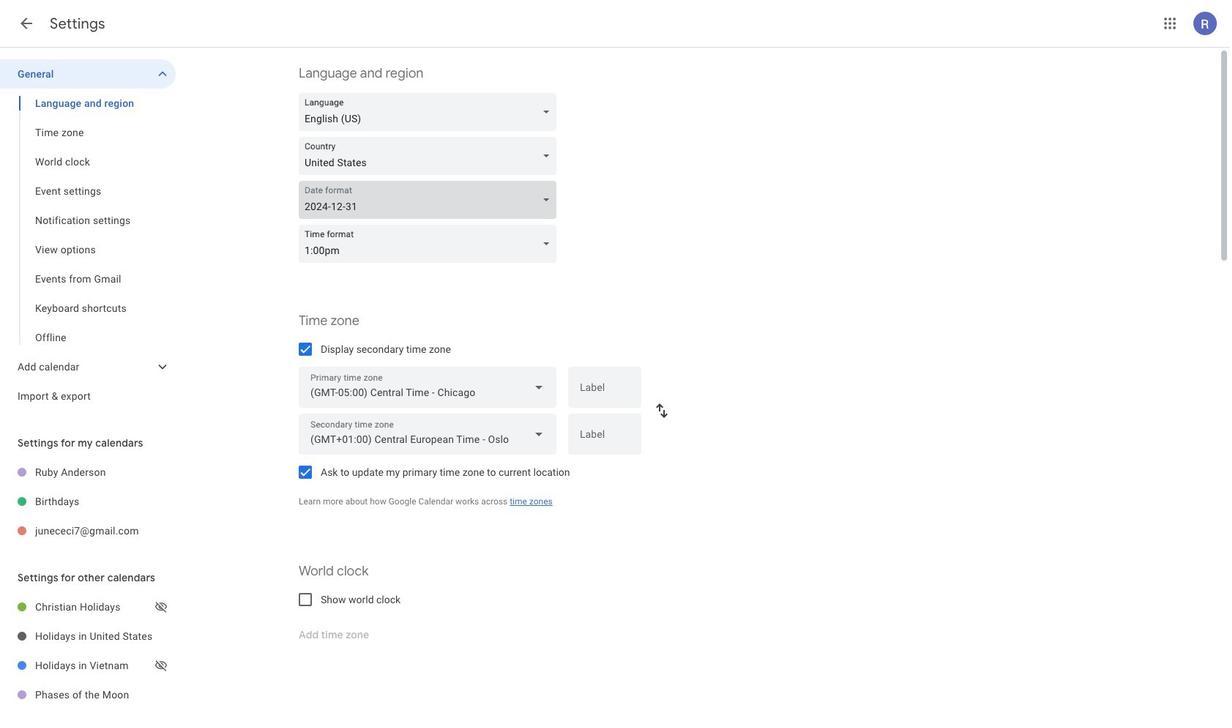 Task type: vqa. For each thing, say whether or not it's contained in the screenshot.
'Go back' image
yes



Task type: describe. For each thing, give the bounding box(es) containing it.
christian holidays tree item
[[0, 592, 176, 622]]

phases of the moon tree item
[[0, 680, 176, 705]]

Label for primary time zone. text field
[[580, 382, 630, 403]]

ruby anderson tree item
[[0, 458, 176, 487]]

go back image
[[18, 15, 35, 32]]

holidays in vietnam tree item
[[0, 651, 176, 680]]

2 tree from the top
[[0, 458, 176, 546]]



Task type: locate. For each thing, give the bounding box(es) containing it.
tree
[[0, 59, 176, 411], [0, 458, 176, 546], [0, 592, 176, 705]]

2 vertical spatial tree
[[0, 592, 176, 705]]

heading
[[50, 15, 105, 33]]

0 vertical spatial tree
[[0, 59, 176, 411]]

birthdays tree item
[[0, 487, 176, 516]]

Label for secondary time zone. text field
[[580, 429, 630, 450]]

general tree item
[[0, 59, 176, 89]]

group
[[0, 89, 176, 352]]

None field
[[299, 93, 562, 131], [299, 137, 562, 175], [299, 181, 562, 219], [299, 225, 562, 263], [299, 367, 557, 408], [299, 414, 557, 455], [299, 93, 562, 131], [299, 137, 562, 175], [299, 181, 562, 219], [299, 225, 562, 263], [299, 367, 557, 408], [299, 414, 557, 455]]

junececi7@gmail.com tree item
[[0, 516, 176, 546]]

holidays in united states tree item
[[0, 622, 176, 651]]

3 tree from the top
[[0, 592, 176, 705]]

1 tree from the top
[[0, 59, 176, 411]]

1 vertical spatial tree
[[0, 458, 176, 546]]

swap time zones image
[[653, 402, 671, 420]]



